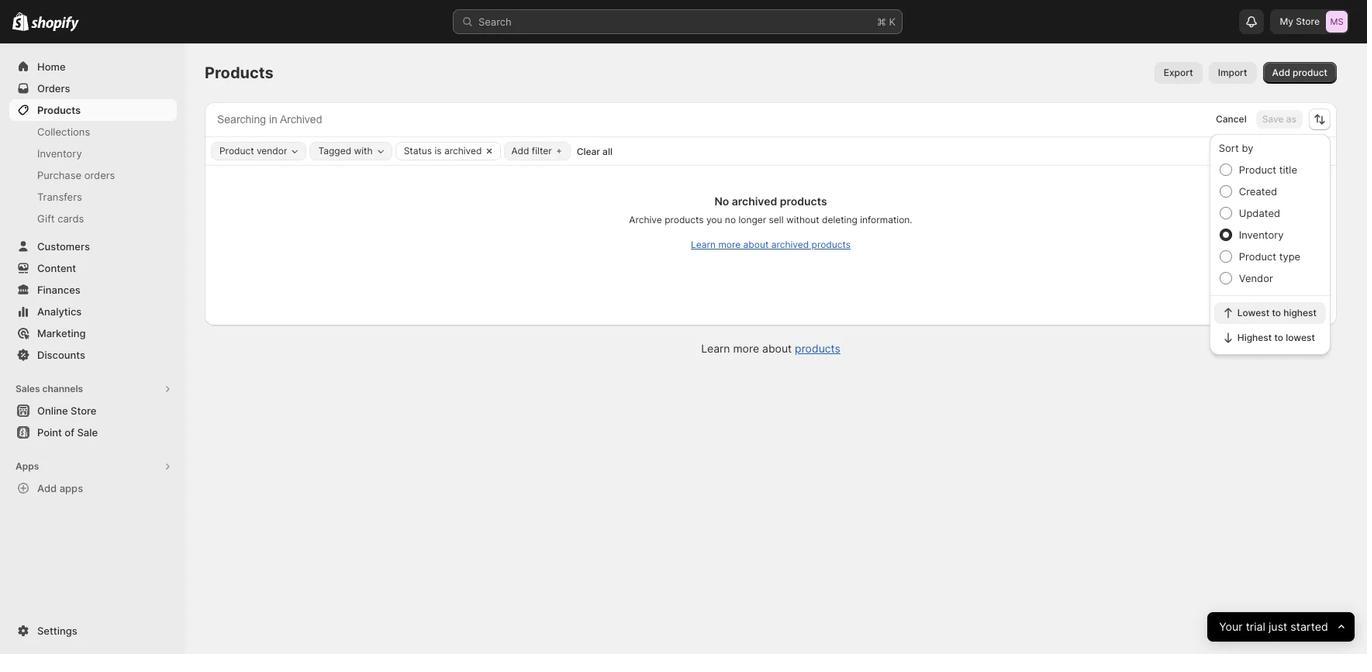 Task type: vqa. For each thing, say whether or not it's contained in the screenshot.
LOG OUT
no



Task type: locate. For each thing, give the bounding box(es) containing it.
inventory
[[37, 147, 82, 160], [1239, 229, 1284, 241]]

cancel button
[[1210, 110, 1253, 129]]

point of sale
[[37, 427, 98, 439]]

my
[[1280, 16, 1294, 27]]

2 horizontal spatial add
[[1272, 67, 1290, 78]]

0 horizontal spatial store
[[71, 405, 96, 417]]

store
[[1296, 16, 1320, 27], [71, 405, 96, 417]]

store right my
[[1296, 16, 1320, 27]]

lowest
[[1286, 332, 1315, 344]]

is
[[435, 145, 442, 157]]

by
[[1242, 142, 1254, 154]]

status
[[404, 145, 432, 157]]

product for product type
[[1239, 251, 1277, 263]]

purchase orders
[[37, 169, 115, 181]]

filter
[[532, 145, 552, 157]]

add left filter
[[511, 145, 529, 157]]

0 horizontal spatial products
[[37, 104, 81, 116]]

lowest to highest
[[1238, 307, 1317, 319]]

orders
[[84, 169, 115, 181]]

2 vertical spatial add
[[37, 482, 57, 495]]

product up vendor at right top
[[1239, 251, 1277, 263]]

1 vertical spatial add
[[511, 145, 529, 157]]

no
[[725, 214, 736, 226]]

clear
[[577, 146, 600, 157]]

product inside product vendor dropdown button
[[219, 145, 254, 157]]

updated
[[1239, 207, 1280, 219]]

0 vertical spatial store
[[1296, 16, 1320, 27]]

online
[[37, 405, 68, 417]]

1 vertical spatial to
[[1275, 332, 1284, 344]]

my store image
[[1326, 11, 1348, 33]]

product
[[219, 145, 254, 157], [1239, 164, 1277, 176], [1239, 251, 1277, 263]]

settings
[[37, 625, 77, 637]]

1 vertical spatial products
[[37, 104, 81, 116]]

store up sale
[[71, 405, 96, 417]]

point of sale button
[[0, 422, 186, 444]]

sales channels
[[16, 383, 83, 395]]

add for add apps
[[37, 482, 57, 495]]

0 vertical spatial archived
[[444, 145, 482, 157]]

add product link
[[1263, 62, 1337, 84]]

0 vertical spatial to
[[1272, 307, 1281, 319]]

export
[[1164, 67, 1193, 78]]

add apps
[[37, 482, 83, 495]]

product for product vendor
[[219, 145, 254, 157]]

archive products you no longer sell without deleting information.
[[629, 214, 913, 226]]

archived up the longer
[[732, 195, 777, 208]]

1 horizontal spatial store
[[1296, 16, 1320, 27]]

0 horizontal spatial add
[[37, 482, 57, 495]]

1 horizontal spatial inventory
[[1239, 229, 1284, 241]]

longer
[[739, 214, 766, 226]]

to inside highest to lowest button
[[1275, 332, 1284, 344]]

apps
[[16, 461, 39, 472]]

learn more about products
[[701, 342, 841, 355]]

about left products link
[[762, 342, 792, 355]]

clear all
[[577, 146, 613, 157]]

products
[[205, 64, 273, 82], [37, 104, 81, 116]]

1 vertical spatial more
[[733, 342, 759, 355]]

add inside button
[[37, 482, 57, 495]]

⌘
[[877, 16, 886, 28]]

add inside dropdown button
[[511, 145, 529, 157]]

content link
[[9, 257, 177, 279]]

finances
[[37, 284, 80, 296]]

add left 'apps'
[[37, 482, 57, 495]]

learn for learn more about archived products
[[691, 239, 716, 251]]

collections link
[[9, 121, 177, 143]]

add filter button
[[504, 142, 571, 161]]

add left product at the top of page
[[1272, 67, 1290, 78]]

channels
[[42, 383, 83, 395]]

type
[[1279, 251, 1301, 263]]

0 vertical spatial products
[[205, 64, 273, 82]]

more down the no
[[718, 239, 741, 251]]

information.
[[860, 214, 913, 226]]

k
[[889, 16, 896, 28]]

cancel
[[1216, 113, 1247, 125]]

0 horizontal spatial inventory
[[37, 147, 82, 160]]

1 vertical spatial about
[[762, 342, 792, 355]]

status is archived
[[404, 145, 482, 157]]

0 vertical spatial more
[[718, 239, 741, 251]]

about down the longer
[[743, 239, 769, 251]]

store inside button
[[71, 405, 96, 417]]

0 vertical spatial product
[[219, 145, 254, 157]]

add filter
[[511, 145, 552, 157]]

1 horizontal spatial add
[[511, 145, 529, 157]]

archived down the without
[[771, 239, 809, 251]]

orders
[[37, 82, 70, 95]]

0 vertical spatial add
[[1272, 67, 1290, 78]]

started
[[1291, 620, 1328, 634]]

tagged
[[318, 145, 351, 157]]

2 vertical spatial product
[[1239, 251, 1277, 263]]

no archived products
[[715, 195, 827, 208]]

more left products link
[[733, 342, 759, 355]]

Searching in Archived field
[[212, 109, 1176, 130]]

1 vertical spatial store
[[71, 405, 96, 417]]

with
[[354, 145, 373, 157]]

more for learn more about products
[[733, 342, 759, 355]]

archived
[[444, 145, 482, 157], [732, 195, 777, 208], [771, 239, 809, 251]]

add
[[1272, 67, 1290, 78], [511, 145, 529, 157], [37, 482, 57, 495]]

to
[[1272, 307, 1281, 319], [1275, 332, 1284, 344]]

inventory down updated
[[1239, 229, 1284, 241]]

marketing
[[37, 327, 86, 340]]

point
[[37, 427, 62, 439]]

inventory link
[[9, 143, 177, 164]]

inventory up purchase
[[37, 147, 82, 160]]

shopify image
[[12, 12, 29, 31], [31, 16, 79, 32]]

1 vertical spatial product
[[1239, 164, 1277, 176]]

to left lowest
[[1275, 332, 1284, 344]]

about
[[743, 239, 769, 251], [762, 342, 792, 355]]

archived inside "dropdown button"
[[444, 145, 482, 157]]

0 vertical spatial learn
[[691, 239, 716, 251]]

orders link
[[9, 78, 177, 99]]

store for online store
[[71, 405, 96, 417]]

product left the vendor
[[219, 145, 254, 157]]

my store
[[1280, 16, 1320, 27]]

archived right the 'is'
[[444, 145, 482, 157]]

0 vertical spatial about
[[743, 239, 769, 251]]

product up created
[[1239, 164, 1277, 176]]

to for lowest
[[1272, 307, 1281, 319]]

1 vertical spatial inventory
[[1239, 229, 1284, 241]]

deleting
[[822, 214, 858, 226]]

customers link
[[9, 236, 177, 257]]

highest to lowest button
[[1214, 327, 1326, 349]]

analytics
[[37, 306, 82, 318]]

lowest to highest button
[[1214, 302, 1326, 324]]

0 horizontal spatial shopify image
[[12, 12, 29, 31]]

to inside lowest to highest button
[[1272, 307, 1281, 319]]

learn for learn more about products
[[701, 342, 730, 355]]

to right the lowest
[[1272, 307, 1281, 319]]

1 vertical spatial learn
[[701, 342, 730, 355]]

about for archived
[[743, 239, 769, 251]]



Task type: describe. For each thing, give the bounding box(es) containing it.
title
[[1279, 164, 1298, 176]]

discounts link
[[9, 344, 177, 366]]

product vendor
[[219, 145, 287, 157]]

store for my store
[[1296, 16, 1320, 27]]

purchase
[[37, 169, 81, 181]]

product for product title
[[1239, 164, 1277, 176]]

point of sale link
[[9, 422, 177, 444]]

learn more about archived products
[[691, 239, 851, 251]]

vendor
[[1239, 272, 1273, 285]]

gift
[[37, 212, 55, 225]]

highest
[[1284, 307, 1317, 319]]

highest
[[1238, 332, 1272, 344]]

marketing link
[[9, 323, 177, 344]]

without
[[786, 214, 819, 226]]

0 vertical spatial inventory
[[37, 147, 82, 160]]

add apps button
[[9, 478, 177, 499]]

gift cards
[[37, 212, 84, 225]]

no
[[715, 195, 729, 208]]

all
[[603, 146, 613, 157]]

cards
[[58, 212, 84, 225]]

add for add product
[[1272, 67, 1290, 78]]

home
[[37, 60, 66, 73]]

transfers link
[[9, 186, 177, 208]]

product
[[1293, 67, 1328, 78]]

apps button
[[9, 456, 177, 478]]

trial
[[1246, 620, 1266, 634]]

add for add filter
[[511, 145, 529, 157]]

2 vertical spatial archived
[[771, 239, 809, 251]]

export button
[[1155, 62, 1203, 84]]

created
[[1239, 185, 1277, 198]]

about for products
[[762, 342, 792, 355]]

just
[[1269, 620, 1287, 634]]

sort by
[[1219, 142, 1254, 154]]

apps
[[59, 482, 83, 495]]

transfers
[[37, 191, 82, 203]]

product type
[[1239, 251, 1301, 263]]

analytics link
[[9, 301, 177, 323]]

import
[[1218, 67, 1248, 78]]

discounts
[[37, 349, 85, 361]]

status is archived button
[[396, 143, 482, 160]]

archive
[[629, 214, 662, 226]]

your trial just started
[[1219, 620, 1328, 634]]

tagged with
[[318, 145, 373, 157]]

collections
[[37, 126, 90, 138]]

gift cards link
[[9, 208, 177, 230]]

products link
[[795, 342, 841, 355]]

settings link
[[9, 620, 177, 642]]

you
[[706, 214, 722, 226]]

1 horizontal spatial products
[[205, 64, 273, 82]]

your
[[1219, 620, 1243, 634]]

content
[[37, 262, 76, 275]]

product title
[[1239, 164, 1298, 176]]

lowest
[[1238, 307, 1270, 319]]

tagged with button
[[311, 143, 391, 160]]

sell
[[769, 214, 784, 226]]

add product
[[1272, 67, 1328, 78]]

to for highest
[[1275, 332, 1284, 344]]

clear all button
[[571, 143, 619, 161]]

sales channels button
[[9, 378, 177, 400]]

1 vertical spatial archived
[[732, 195, 777, 208]]

of
[[65, 427, 74, 439]]

your trial just started button
[[1207, 613, 1355, 642]]

products link
[[9, 99, 177, 121]]

highest to lowest
[[1238, 332, 1315, 344]]

sort
[[1219, 142, 1239, 154]]

learn more about archived products link
[[691, 239, 851, 251]]

sale
[[77, 427, 98, 439]]

search
[[479, 16, 512, 28]]

home link
[[9, 56, 177, 78]]

online store link
[[9, 400, 177, 422]]

product vendor button
[[212, 143, 306, 160]]

online store button
[[0, 400, 186, 422]]

sales
[[16, 383, 40, 395]]

customers
[[37, 240, 90, 253]]

online store
[[37, 405, 96, 417]]

1 horizontal spatial shopify image
[[31, 16, 79, 32]]

more for learn more about archived products
[[718, 239, 741, 251]]

vendor
[[257, 145, 287, 157]]



